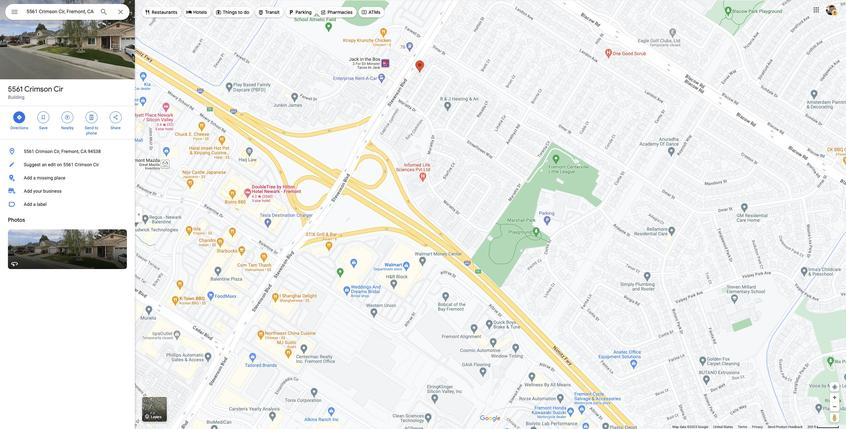 Task type: describe. For each thing, give the bounding box(es) containing it.
privacy button
[[753, 425, 764, 429]]

things
[[223, 9, 237, 15]]

suggest an edit on 5561 crimson cir button
[[0, 158, 135, 171]]

your
[[33, 189, 42, 194]]

suggest an edit on 5561 crimson cir
[[24, 162, 99, 167]]

united states
[[714, 425, 734, 429]]

ca
[[81, 149, 87, 154]]

atms
[[369, 9, 381, 15]]

none field inside 5561 crimson cir, fremont, ca 94538 field
[[26, 8, 95, 16]]

add a label
[[24, 202, 47, 207]]

feedback
[[789, 425, 803, 429]]

share
[[111, 126, 121, 130]]

to inside  things to do
[[238, 9, 243, 15]]

zoom out image
[[833, 405, 838, 410]]

layers
[[151, 415, 162, 420]]


[[40, 114, 46, 121]]

 parking
[[289, 9, 312, 16]]

send for send product feedback
[[769, 425, 776, 429]]


[[89, 114, 95, 121]]

200
[[808, 425, 814, 429]]

 search field
[[5, 4, 130, 21]]

building
[[8, 95, 25, 100]]

add for add a missing place
[[24, 175, 32, 181]]

footer inside the google maps element
[[673, 425, 808, 429]]

2 vertical spatial crimson
[[75, 162, 92, 167]]


[[258, 9, 264, 16]]

5561 for cir
[[8, 85, 23, 94]]

5561 for cir,
[[24, 149, 34, 154]]

 hotels
[[186, 9, 207, 16]]

add a missing place
[[24, 175, 65, 181]]

 transit
[[258, 9, 280, 16]]

restaurants
[[152, 9, 178, 15]]

 pharmacies
[[321, 9, 353, 16]]

add a label button
[[0, 198, 135, 211]]

hotels
[[193, 9, 207, 15]]

google
[[699, 425, 709, 429]]

©2023
[[688, 425, 698, 429]]

crimson for cir,
[[35, 149, 53, 154]]

transit
[[265, 9, 280, 15]]

send to phone
[[85, 126, 98, 136]]

united
[[714, 425, 724, 429]]


[[289, 9, 294, 16]]

do
[[244, 9, 250, 15]]

business
[[43, 189, 62, 194]]

privacy
[[753, 425, 764, 429]]

united states button
[[714, 425, 734, 429]]

place
[[54, 175, 65, 181]]

2 vertical spatial 5561
[[63, 162, 74, 167]]

google maps element
[[0, 0, 847, 429]]

add a missing place button
[[0, 171, 135, 185]]

to inside send to phone
[[95, 126, 98, 130]]


[[216, 9, 222, 16]]

pharmacies
[[328, 9, 353, 15]]



Task type: vqa. For each thing, say whether or not it's contained in the screenshot.
about these results
no



Task type: locate. For each thing, give the bounding box(es) containing it.
0 vertical spatial add
[[24, 175, 32, 181]]

94538
[[88, 149, 101, 154]]

on
[[57, 162, 62, 167]]

cir inside button
[[93, 162, 99, 167]]

ft
[[815, 425, 817, 429]]


[[362, 9, 368, 16]]

5561
[[8, 85, 23, 94], [24, 149, 34, 154], [63, 162, 74, 167]]

1 vertical spatial to
[[95, 126, 98, 130]]

send left product
[[769, 425, 776, 429]]

200 ft
[[808, 425, 817, 429]]

0 vertical spatial a
[[33, 175, 36, 181]]


[[113, 114, 119, 121]]


[[186, 9, 192, 16]]

send for send to phone
[[85, 126, 94, 130]]

a left missing in the left of the page
[[33, 175, 36, 181]]

add inside button
[[24, 202, 32, 207]]

fremont,
[[61, 149, 80, 154]]

add your business
[[24, 189, 62, 194]]

1 horizontal spatial send
[[769, 425, 776, 429]]

0 vertical spatial send
[[85, 126, 94, 130]]

zoom in image
[[833, 395, 838, 400]]

crimson down ca
[[75, 162, 92, 167]]

cir,
[[54, 149, 60, 154]]

5561 crimson cir, fremont, ca 94538 button
[[0, 145, 135, 158]]

terms
[[739, 425, 748, 429]]

add inside button
[[24, 175, 32, 181]]

crimson up building
[[24, 85, 52, 94]]

send inside button
[[769, 425, 776, 429]]


[[11, 7, 19, 17]]

 things to do
[[216, 9, 250, 16]]

5561 up suggest
[[24, 149, 34, 154]]

5561 up building
[[8, 85, 23, 94]]

5561 inside 5561 crimson cir building
[[8, 85, 23, 94]]

save
[[39, 126, 48, 130]]

200 ft button
[[808, 425, 840, 429]]

1 a from the top
[[33, 175, 36, 181]]

send product feedback
[[769, 425, 803, 429]]

add left your
[[24, 189, 32, 194]]

add down suggest
[[24, 175, 32, 181]]

0 horizontal spatial 5561
[[8, 85, 23, 94]]

5561 right on
[[63, 162, 74, 167]]

None field
[[26, 8, 95, 16]]

show your location image
[[833, 384, 839, 390]]

2 a from the top
[[33, 202, 36, 207]]

an
[[42, 162, 47, 167]]

0 horizontal spatial cir
[[54, 85, 63, 94]]

to up phone
[[95, 126, 98, 130]]

5561 crimson cir, fremont, ca 94538
[[24, 149, 101, 154]]

map
[[673, 425, 680, 429]]

2 horizontal spatial 5561
[[63, 162, 74, 167]]

a for label
[[33, 202, 36, 207]]


[[321, 9, 327, 16]]

terms button
[[739, 425, 748, 429]]

add
[[24, 175, 32, 181], [24, 189, 32, 194], [24, 202, 32, 207]]

add your business link
[[0, 185, 135, 198]]

cir
[[54, 85, 63, 94], [93, 162, 99, 167]]

0 horizontal spatial send
[[85, 126, 94, 130]]

a for missing
[[33, 175, 36, 181]]

5561 crimson cir building
[[8, 85, 63, 100]]

photos
[[8, 217, 25, 224]]

add for add your business
[[24, 189, 32, 194]]

0 vertical spatial cir
[[54, 85, 63, 94]]


[[145, 9, 151, 16]]

directions
[[10, 126, 28, 130]]

states
[[724, 425, 734, 429]]

to
[[238, 9, 243, 15], [95, 126, 98, 130]]

2 vertical spatial add
[[24, 202, 32, 207]]

1 horizontal spatial cir
[[93, 162, 99, 167]]

crimson
[[24, 85, 52, 94], [35, 149, 53, 154], [75, 162, 92, 167]]

footer
[[673, 425, 808, 429]]

crimson inside 5561 crimson cir building
[[24, 85, 52, 94]]

1 horizontal spatial to
[[238, 9, 243, 15]]

product
[[777, 425, 788, 429]]

data
[[680, 425, 687, 429]]

to left do
[[238, 9, 243, 15]]

map data ©2023 google
[[673, 425, 709, 429]]

nearby
[[61, 126, 74, 130]]

footer containing map data ©2023 google
[[673, 425, 808, 429]]

1 vertical spatial send
[[769, 425, 776, 429]]


[[65, 114, 70, 121]]

cir inside 5561 crimson cir building
[[54, 85, 63, 94]]

edit
[[48, 162, 56, 167]]

0 vertical spatial 5561
[[8, 85, 23, 94]]

1 vertical spatial 5561
[[24, 149, 34, 154]]

1 vertical spatial crimson
[[35, 149, 53, 154]]

1 add from the top
[[24, 175, 32, 181]]

5561 crimson cir main content
[[0, 0, 135, 429]]

a inside add a label button
[[33, 202, 36, 207]]

a
[[33, 175, 36, 181], [33, 202, 36, 207]]

a left label
[[33, 202, 36, 207]]


[[16, 114, 22, 121]]

1 vertical spatial add
[[24, 189, 32, 194]]

add for add a label
[[24, 202, 32, 207]]

show street view coverage image
[[831, 413, 840, 423]]

send product feedback button
[[769, 425, 803, 429]]

0 vertical spatial to
[[238, 9, 243, 15]]

crimson left cir,
[[35, 149, 53, 154]]

0 horizontal spatial to
[[95, 126, 98, 130]]

1 horizontal spatial 5561
[[24, 149, 34, 154]]

 atms
[[362, 9, 381, 16]]

crimson for cir
[[24, 85, 52, 94]]

2 add from the top
[[24, 189, 32, 194]]

actions for 5561 crimson cir region
[[0, 106, 135, 139]]

phone
[[86, 131, 97, 136]]

suggest
[[24, 162, 41, 167]]

label
[[37, 202, 47, 207]]

missing
[[37, 175, 53, 181]]

send up phone
[[85, 126, 94, 130]]

a inside add a missing place button
[[33, 175, 36, 181]]

 restaurants
[[145, 9, 178, 16]]

3 add from the top
[[24, 202, 32, 207]]

0 vertical spatial crimson
[[24, 85, 52, 94]]

1 vertical spatial a
[[33, 202, 36, 207]]

send
[[85, 126, 94, 130], [769, 425, 776, 429]]

5561 Crimson Cir, Fremont, CA 94538 field
[[5, 4, 130, 20]]

 button
[[5, 4, 24, 21]]

collapse side panel image
[[135, 211, 143, 218]]

parking
[[296, 9, 312, 15]]

1 vertical spatial cir
[[93, 162, 99, 167]]

send inside send to phone
[[85, 126, 94, 130]]

add left label
[[24, 202, 32, 207]]



